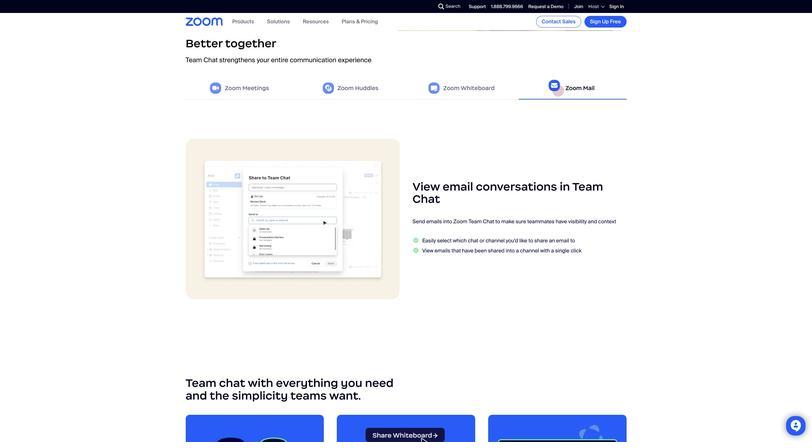 Task type: vqa. For each thing, say whether or not it's contained in the screenshot.
Did You Mean: Invite
no



Task type: locate. For each thing, give the bounding box(es) containing it.
chat down better
[[204, 56, 218, 64]]

zoom huddles image
[[323, 83, 335, 94]]

1 vertical spatial have
[[463, 248, 474, 254]]

1 horizontal spatial sign
[[610, 4, 620, 9]]

and inside zoom mail tab panel
[[589, 218, 598, 225]]

easily
[[423, 237, 436, 244]]

join link
[[575, 4, 584, 9]]

view
[[413, 180, 440, 194], [423, 248, 434, 254]]

1 vertical spatial with
[[248, 377, 274, 391]]

1 vertical spatial sign
[[590, 18, 601, 25]]

a
[[548, 4, 550, 9], [516, 248, 519, 254], [552, 248, 555, 254]]

to right "like"
[[529, 237, 534, 244]]

zoom logo image
[[186, 18, 223, 26]]

zoom huddles
[[338, 85, 379, 92]]

better
[[186, 36, 223, 51]]

0 vertical spatial emails
[[427, 218, 442, 225]]

sign for sign up free
[[590, 18, 601, 25]]

the
[[210, 389, 229, 403]]

and
[[589, 218, 598, 225], [186, 389, 207, 403]]

teams
[[291, 389, 327, 403]]

sure
[[516, 218, 527, 225]]

1 horizontal spatial email
[[557, 237, 570, 244]]

1 horizontal spatial a
[[548, 4, 550, 9]]

have right that at the bottom right of page
[[463, 248, 474, 254]]

0 vertical spatial and
[[589, 218, 598, 225]]

0 horizontal spatial chat
[[219, 377, 246, 391]]

sign left up
[[590, 18, 601, 25]]

a left demo
[[548, 4, 550, 9]]

0 vertical spatial view
[[413, 180, 440, 194]]

to
[[496, 218, 501, 225], [529, 237, 534, 244], [571, 237, 576, 244]]

zoom for zoom meetings
[[225, 85, 241, 92]]

zoom mail button
[[519, 77, 627, 100]]

channel down "like"
[[521, 248, 540, 254]]

2 vertical spatial chat
[[483, 218, 495, 225]]

support link
[[469, 4, 486, 9]]

pricing
[[361, 18, 378, 25]]

channel
[[486, 237, 505, 244], [521, 248, 540, 254]]

emails down select
[[435, 248, 451, 254]]

0 vertical spatial chat
[[468, 237, 479, 244]]

zoom meetings
[[225, 85, 269, 92]]

1 vertical spatial into
[[506, 248, 515, 254]]

1.888.799.9666 link
[[492, 4, 524, 9]]

team
[[186, 56, 202, 64], [573, 180, 604, 194], [469, 218, 482, 225], [186, 377, 217, 391]]

zoom meetings button
[[186, 77, 294, 100]]

host button
[[589, 4, 605, 9]]

to up the click
[[571, 237, 576, 244]]

1 horizontal spatial and
[[589, 218, 598, 225]]

&
[[357, 18, 360, 25]]

free
[[611, 18, 622, 25]]

emails
[[427, 218, 442, 225], [435, 248, 451, 254]]

1 vertical spatial view
[[423, 248, 434, 254]]

and inside team chat with everything you need and the simplicity teams want.
[[186, 389, 207, 403]]

a down "you'd"
[[516, 248, 519, 254]]

been
[[475, 248, 487, 254]]

zoom mail image
[[549, 80, 561, 91]]

1 vertical spatial chat
[[413, 192, 441, 206]]

1 vertical spatial and
[[186, 389, 207, 403]]

0 horizontal spatial channel
[[486, 237, 505, 244]]

0 horizontal spatial email
[[443, 180, 474, 194]]

zoom right "zoom meetings" icon
[[225, 85, 241, 92]]

0 horizontal spatial chat
[[204, 56, 218, 64]]

chat inside "view email conversations in team chat"
[[413, 192, 441, 206]]

zoom right zoom whiteboard icon
[[444, 85, 460, 92]]

zoom for zoom huddles
[[338, 85, 354, 92]]

zoom whiteboard button
[[408, 77, 516, 100]]

solutions
[[267, 18, 290, 25]]

sign left in
[[610, 4, 620, 9]]

have left visibility
[[556, 218, 568, 225]]

that
[[452, 248, 461, 254]]

with inside zoom mail tab panel
[[541, 248, 550, 254]]

join
[[575, 4, 584, 9]]

sign
[[610, 4, 620, 9], [590, 18, 601, 25]]

and left the
[[186, 389, 207, 403]]

select
[[438, 237, 452, 244]]

zoom left mail
[[566, 85, 582, 92]]

conversations
[[476, 180, 558, 194]]

1 horizontal spatial chat
[[468, 237, 479, 244]]

and left context
[[589, 218, 598, 225]]

None search field
[[415, 1, 440, 12]]

a left single
[[552, 248, 555, 254]]

send emails into zoom team chat to make sure teammates have visibility and context
[[413, 218, 617, 225]]

chat inside zoom mail tab panel
[[468, 237, 479, 244]]

zoom whiteboard image
[[429, 83, 440, 94]]

experience
[[338, 56, 372, 64]]

0 vertical spatial have
[[556, 218, 568, 225]]

team inside "view email conversations in team chat"
[[573, 180, 604, 194]]

1.888.799.9666
[[492, 4, 524, 9]]

or
[[480, 237, 485, 244]]

sales
[[563, 18, 576, 25]]

products button
[[233, 18, 254, 25]]

2 horizontal spatial chat
[[483, 218, 495, 225]]

view email conversations in team chat
[[413, 180, 604, 206]]

0 horizontal spatial to
[[496, 218, 501, 225]]

channel up 'shared'
[[486, 237, 505, 244]]

with
[[541, 248, 550, 254], [248, 377, 274, 391]]

chat left make
[[483, 218, 495, 225]]

0 horizontal spatial into
[[444, 218, 453, 225]]

chat
[[468, 237, 479, 244], [219, 377, 246, 391]]

up
[[603, 18, 609, 25]]

strengthens
[[219, 56, 255, 64]]

0 vertical spatial chat
[[204, 56, 218, 64]]

to left make
[[496, 218, 501, 225]]

0 horizontal spatial have
[[463, 248, 474, 254]]

zoom up which
[[454, 218, 468, 225]]

zoom right zoom huddles icon
[[338, 85, 354, 92]]

0 vertical spatial into
[[444, 218, 453, 225]]

sign up free
[[590, 18, 622, 25]]

sign in
[[610, 4, 625, 9]]

1 vertical spatial email
[[557, 237, 570, 244]]

you'd
[[506, 237, 519, 244]]

0 horizontal spatial and
[[186, 389, 207, 403]]

1 horizontal spatial chat
[[413, 192, 441, 206]]

2 horizontal spatial a
[[552, 248, 555, 254]]

into
[[444, 218, 453, 225], [506, 248, 515, 254]]

view inside "view email conversations in team chat"
[[413, 180, 440, 194]]

like
[[520, 237, 528, 244]]

resources
[[303, 18, 329, 25]]

chat inside team chat with everything you need and the simplicity teams want.
[[219, 377, 246, 391]]

zoom
[[225, 85, 241, 92], [338, 85, 354, 92], [444, 85, 460, 92], [566, 85, 582, 92], [454, 218, 468, 225]]

0 vertical spatial channel
[[486, 237, 505, 244]]

1 vertical spatial chat
[[219, 377, 246, 391]]

chat up send
[[413, 192, 441, 206]]

emails right send
[[427, 218, 442, 225]]

simplicity
[[232, 389, 288, 403]]

plans & pricing link
[[342, 18, 378, 25]]

0 horizontal spatial sign
[[590, 18, 601, 25]]

search
[[446, 3, 461, 9]]

1 vertical spatial channel
[[521, 248, 540, 254]]

1 horizontal spatial with
[[541, 248, 550, 254]]

view for view emails that have been shared into a channel with a single click
[[423, 248, 434, 254]]

team inside team chat with everything you need and the simplicity teams want.
[[186, 377, 217, 391]]

zoom inside tab panel
[[454, 218, 468, 225]]

search image
[[439, 4, 444, 9], [439, 4, 444, 9]]

1 horizontal spatial have
[[556, 218, 568, 225]]

email
[[443, 180, 474, 194], [557, 237, 570, 244]]

1 vertical spatial emails
[[435, 248, 451, 254]]

0 vertical spatial with
[[541, 248, 550, 254]]

context
[[599, 218, 617, 225]]

have
[[556, 218, 568, 225], [463, 248, 474, 254]]

host
[[589, 4, 600, 9]]

chat
[[204, 56, 218, 64], [413, 192, 441, 206], [483, 218, 495, 225]]

zoom mail tab panel
[[186, 126, 627, 319]]

0 vertical spatial email
[[443, 180, 474, 194]]

0 horizontal spatial with
[[248, 377, 274, 391]]

into up select
[[444, 218, 453, 225]]

visibility
[[569, 218, 587, 225]]

contact sales
[[542, 18, 576, 25]]

0 vertical spatial sign
[[610, 4, 620, 9]]

sign for sign in
[[610, 4, 620, 9]]

together
[[225, 36, 277, 51]]

into down "you'd"
[[506, 248, 515, 254]]



Task type: describe. For each thing, give the bounding box(es) containing it.
easily select which chat or channel you'd like to share an email to
[[423, 237, 576, 244]]

better together
[[186, 36, 277, 51]]

zoom huddles button
[[297, 77, 405, 100]]

share to team chat image
[[186, 139, 400, 300]]

which
[[453, 237, 467, 244]]

with inside team chat with everything you need and the simplicity teams want.
[[248, 377, 274, 391]]

shared
[[489, 248, 505, 254]]

zoom for zoom mail
[[566, 85, 582, 92]]

zoom for zoom whiteboard
[[444, 85, 460, 92]]

teammates
[[528, 218, 555, 225]]

send
[[413, 218, 425, 225]]

request a demo
[[529, 4, 564, 9]]

demo
[[551, 4, 564, 9]]

you
[[341, 377, 363, 391]]

request a demo link
[[529, 4, 564, 9]]

communication
[[290, 56, 337, 64]]

want.
[[329, 389, 361, 403]]

in
[[560, 180, 571, 194]]

1 horizontal spatial into
[[506, 248, 515, 254]]

share
[[535, 237, 548, 244]]

products
[[233, 18, 254, 25]]

contact sales link
[[537, 16, 582, 28]]

zoom whiteboard
[[444, 85, 495, 92]]

mail
[[584, 85, 595, 92]]

contact
[[542, 18, 562, 25]]

entire
[[271, 56, 289, 64]]

single
[[556, 248, 570, 254]]

sign up free link
[[585, 16, 627, 28]]

plans & pricing
[[342, 18, 378, 25]]

chat for send
[[483, 218, 495, 225]]

tabs tab list
[[186, 77, 627, 100]]

whiteboard
[[461, 85, 495, 92]]

chat for view
[[413, 192, 441, 206]]

view emails that have been shared into a channel with a single click
[[423, 248, 582, 254]]

email inside "view email conversations in team chat"
[[443, 180, 474, 194]]

1 horizontal spatial channel
[[521, 248, 540, 254]]

your
[[257, 56, 270, 64]]

plans
[[342, 18, 355, 25]]

solutions button
[[267, 18, 290, 25]]

resources button
[[303, 18, 329, 25]]

everything
[[276, 377, 338, 391]]

meetings
[[243, 85, 269, 92]]

emails for into
[[427, 218, 442, 225]]

team chat strengthens your entire communication experience
[[186, 56, 372, 64]]

sign in link
[[610, 4, 625, 9]]

an
[[550, 237, 555, 244]]

huddles
[[355, 85, 379, 92]]

request
[[529, 4, 547, 9]]

zoom meetings image
[[210, 83, 222, 94]]

make
[[502, 218, 515, 225]]

1 horizontal spatial to
[[529, 237, 534, 244]]

2 horizontal spatial to
[[571, 237, 576, 244]]

in
[[621, 4, 625, 9]]

team chat with everything you need and the simplicity teams want.
[[186, 377, 394, 403]]

need
[[365, 377, 394, 391]]

support
[[469, 4, 486, 9]]

view for view email conversations in team chat
[[413, 180, 440, 194]]

zoom mail
[[566, 85, 595, 92]]

emails for that
[[435, 248, 451, 254]]

0 horizontal spatial a
[[516, 248, 519, 254]]

click
[[571, 248, 582, 254]]



